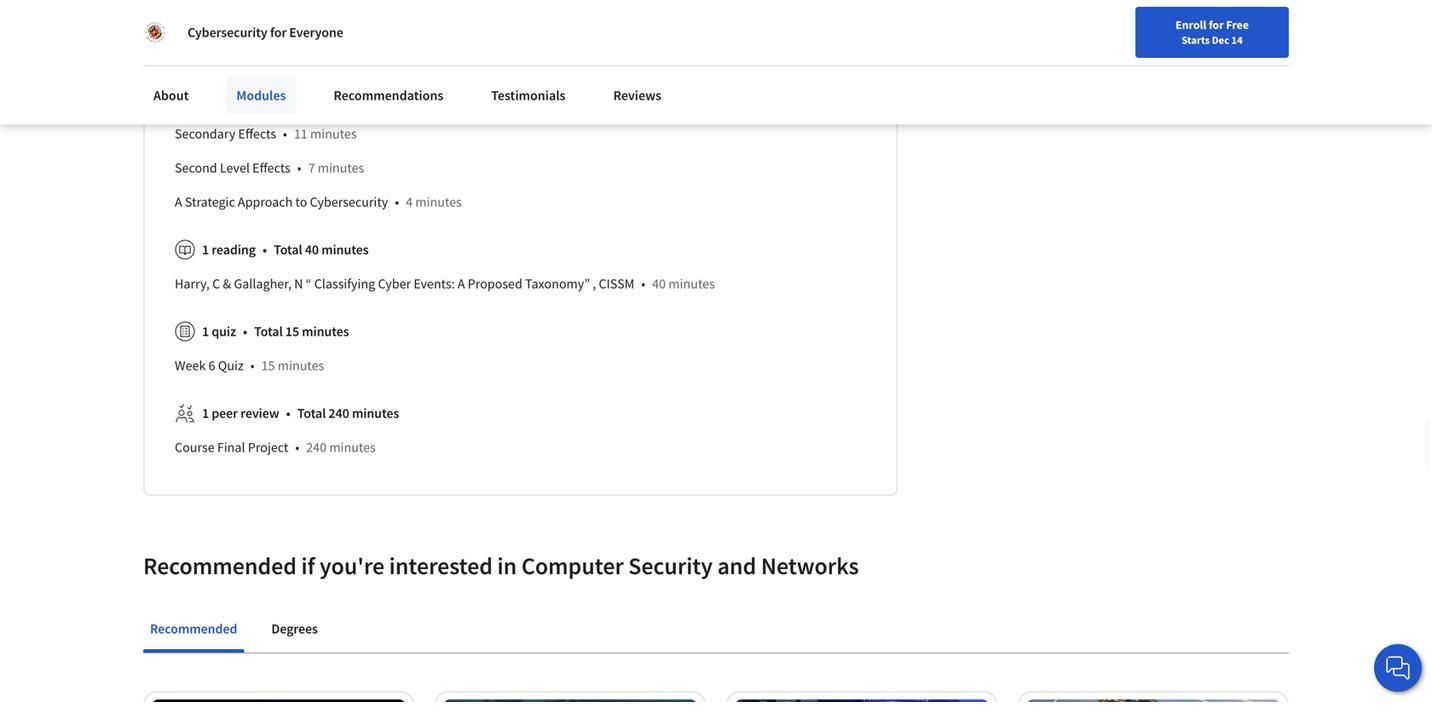 Task type: vqa. For each thing, say whether or not it's contained in the screenshot.


Task type: locate. For each thing, give the bounding box(es) containing it.
recommended
[[143, 551, 297, 581], [150, 621, 237, 638]]

total left 42
[[267, 23, 296, 40]]

harry,
[[175, 276, 210, 293]]

reading
[[212, 241, 256, 258]]

primary effects • 13 minutes
[[175, 91, 341, 108]]

1 horizontal spatial for
[[1209, 17, 1224, 32]]

a right events:
[[458, 276, 465, 293]]

chat with us image
[[1384, 655, 1412, 682]]

1 vertical spatial 15
[[261, 357, 275, 374]]

240
[[329, 405, 349, 422], [306, 439, 327, 456]]

recommended for recommended if you're interested in computer security and networks
[[143, 551, 297, 581]]

peer
[[212, 405, 238, 422]]

40 up "
[[305, 241, 319, 258]]

• total 15 minutes
[[243, 323, 349, 340]]

cybersecurity right to
[[310, 194, 388, 211]]

1 left reading at the top left of page
[[202, 241, 209, 258]]

0 vertical spatial 40
[[305, 241, 319, 258]]

1 peer review
[[202, 405, 279, 422]]

240 up course final project • 240 minutes
[[329, 405, 349, 422]]

total up course final project • 240 minutes
[[297, 405, 326, 422]]

1 left free
[[1217, 14, 1223, 27]]

cybersecurity inside "hide info about module content" region
[[310, 194, 388, 211]]

1 for 1
[[1217, 14, 1223, 27]]

for up 'dec'
[[1209, 17, 1224, 32]]

1 vertical spatial 40
[[652, 276, 666, 293]]

1 left quiz
[[202, 323, 209, 340]]

13
[[279, 91, 292, 108]]

for inside enroll for free starts dec 14
[[1209, 17, 1224, 32]]

to
[[295, 194, 307, 211]]

a
[[175, 194, 182, 211], [458, 276, 465, 293]]

you're
[[320, 551, 384, 581]]

total for total 42 minutes
[[267, 23, 296, 40]]

1 vertical spatial 240
[[306, 439, 327, 456]]

a left the strategic on the left top of page
[[175, 194, 182, 211]]

free
[[1226, 17, 1249, 32]]

40
[[305, 241, 319, 258], [652, 276, 666, 293]]

• total 40 minutes
[[263, 241, 369, 258]]

quiz
[[212, 323, 236, 340]]

effects up secondary effects • 11 minutes
[[223, 91, 261, 108]]

recommended inside button
[[150, 621, 237, 638]]

total up week 6 quiz • 15 minutes
[[254, 323, 283, 340]]

for
[[1209, 17, 1224, 32], [270, 24, 287, 41]]

1 vertical spatial a
[[458, 276, 465, 293]]

0 horizontal spatial for
[[270, 24, 287, 41]]

5
[[202, 23, 209, 40], [280, 57, 287, 74]]

1 vertical spatial recommended
[[150, 621, 237, 638]]

enroll for free starts dec 14
[[1176, 17, 1249, 47]]

None search field
[[243, 11, 652, 45]]

0 horizontal spatial cybersecurity
[[188, 24, 267, 41]]

1 for 1 reading
[[202, 241, 209, 258]]

1 horizontal spatial 15
[[285, 323, 299, 340]]

project
[[248, 439, 288, 456]]

effects up modules link
[[224, 57, 262, 74]]

a strategic approach to cybersecurity • 4 minutes
[[175, 194, 462, 211]]

minutes
[[315, 23, 362, 40], [289, 57, 336, 74], [295, 91, 341, 108], [310, 126, 357, 143], [318, 160, 364, 177], [415, 194, 462, 211], [321, 241, 369, 258], [669, 276, 715, 293], [302, 323, 349, 340], [278, 357, 324, 374], [352, 405, 399, 422], [329, 439, 376, 456]]

1 left peer
[[202, 405, 209, 422]]

total
[[267, 23, 296, 40], [274, 241, 302, 258], [254, 323, 283, 340], [297, 405, 326, 422]]

14
[[1231, 33, 1243, 47]]

1 horizontal spatial a
[[458, 276, 465, 293]]

1 inside button
[[1217, 14, 1223, 27]]

modules
[[236, 87, 286, 104]]

about link
[[143, 77, 199, 114]]

total for total 240 minutes
[[297, 405, 326, 422]]

total up n
[[274, 241, 302, 258]]

recommended button
[[143, 609, 244, 650]]

about
[[153, 87, 189, 104]]

1 vertical spatial cybersecurity
[[310, 194, 388, 211]]

1
[[1217, 14, 1223, 27], [202, 241, 209, 258], [202, 323, 209, 340], [202, 405, 209, 422]]

1 for 1 peer review
[[202, 405, 209, 422]]

40 right cissm on the top left
[[652, 276, 666, 293]]

5 left videos
[[202, 23, 209, 40]]

cybersecurity for everyone
[[188, 24, 343, 41]]

240 down • total 240 minutes
[[306, 439, 327, 456]]

effects
[[224, 57, 262, 74], [223, 91, 261, 108], [238, 126, 276, 143], [252, 160, 290, 177]]

1 horizontal spatial 5
[[280, 57, 287, 74]]

show notifications image
[[1202, 21, 1222, 42]]

cybersecurity up the framing on the left top of page
[[188, 24, 267, 41]]

0 vertical spatial recommended
[[143, 551, 297, 581]]

0 vertical spatial 5
[[202, 23, 209, 40]]

0 horizontal spatial 240
[[306, 439, 327, 456]]

framing
[[175, 57, 222, 74]]

module
[[404, 57, 449, 74]]

cybersecurity
[[188, 24, 267, 41], [310, 194, 388, 211]]

1 horizontal spatial cybersecurity
[[310, 194, 388, 211]]

framing effects • 5 minutes • preview module
[[175, 57, 449, 74]]

reviews link
[[603, 77, 672, 114]]

15 down n
[[285, 323, 299, 340]]

15 right quiz
[[261, 357, 275, 374]]

1 horizontal spatial 40
[[652, 276, 666, 293]]

preview
[[354, 57, 401, 74]]

course final project • 240 minutes
[[175, 439, 376, 456]]

hide info about module content region
[[175, 8, 866, 472]]

reviews
[[613, 87, 662, 104]]

total for total 40 minutes
[[274, 241, 302, 258]]

course
[[175, 439, 215, 456]]

for left 42
[[270, 24, 287, 41]]

recommendations link
[[323, 77, 454, 114]]

5 up the 13
[[280, 57, 287, 74]]

0 vertical spatial a
[[175, 194, 182, 211]]

0 vertical spatial cybersecurity
[[188, 24, 267, 41]]

0 vertical spatial 15
[[285, 323, 299, 340]]

• total 240 minutes
[[286, 405, 399, 422]]

preview module link
[[354, 57, 449, 74]]

•
[[256, 23, 261, 40], [269, 57, 273, 74], [343, 57, 347, 74], [268, 91, 272, 108], [283, 126, 287, 143], [297, 160, 301, 177], [395, 194, 399, 211], [263, 241, 267, 258], [641, 276, 645, 293], [243, 323, 247, 340], [250, 357, 255, 374], [286, 405, 290, 422], [295, 439, 299, 456]]

week 6 quiz • 15 minutes
[[175, 357, 324, 374]]

effects down primary effects • 13 minutes
[[238, 126, 276, 143]]

0 horizontal spatial 5
[[202, 23, 209, 40]]

1 horizontal spatial 240
[[329, 405, 349, 422]]

15
[[285, 323, 299, 340], [261, 357, 275, 374]]



Task type: describe. For each thing, give the bounding box(es) containing it.
recommendation tabs tab list
[[143, 609, 1289, 653]]

recommendations
[[334, 87, 444, 104]]

recommended for recommended
[[150, 621, 237, 638]]

dec
[[1212, 33, 1229, 47]]

6
[[208, 357, 215, 374]]

&
[[223, 276, 231, 293]]

security
[[628, 551, 713, 581]]

university of maryland, college park image
[[143, 20, 167, 44]]

,
[[593, 276, 596, 293]]

english button
[[1074, 0, 1177, 55]]

0 horizontal spatial 40
[[305, 241, 319, 258]]

1 reading
[[202, 241, 256, 258]]

• total 42 minutes
[[256, 23, 362, 40]]

second
[[175, 160, 217, 177]]

1 for 1 quiz
[[202, 323, 209, 340]]

n
[[294, 276, 303, 293]]

11
[[294, 126, 308, 143]]

modules link
[[226, 77, 296, 114]]

0 horizontal spatial a
[[175, 194, 182, 211]]

effects for secondary
[[238, 126, 276, 143]]

7
[[308, 160, 315, 177]]

42
[[299, 23, 312, 40]]

taxonomy"
[[525, 276, 590, 293]]

effects for primary
[[223, 91, 261, 108]]

for for everyone
[[270, 24, 287, 41]]

degrees
[[271, 621, 318, 638]]

secondary
[[175, 126, 235, 143]]

second level effects • 7 minutes
[[175, 160, 364, 177]]

networks
[[761, 551, 859, 581]]

effects down secondary effects • 11 minutes
[[252, 160, 290, 177]]

effects for framing
[[224, 57, 262, 74]]

c
[[212, 276, 220, 293]]

"
[[306, 276, 312, 293]]

enroll
[[1176, 17, 1207, 32]]

1 vertical spatial 5
[[280, 57, 287, 74]]

videos
[[212, 23, 249, 40]]

1 button
[[1188, 11, 1236, 52]]

cissm
[[599, 276, 634, 293]]

classifying
[[314, 276, 375, 293]]

computer
[[521, 551, 624, 581]]

in
[[497, 551, 517, 581]]

strategic
[[185, 194, 235, 211]]

level
[[220, 160, 250, 177]]

degrees button
[[265, 609, 325, 650]]

gallagher,
[[234, 276, 291, 293]]

5 videos
[[202, 23, 249, 40]]

secondary effects • 11 minutes
[[175, 126, 357, 143]]

proposed
[[468, 276, 522, 293]]

interested
[[389, 551, 493, 581]]

recommended if you're interested in computer security and networks
[[143, 551, 859, 581]]

and
[[717, 551, 756, 581]]

0 vertical spatial 240
[[329, 405, 349, 422]]

final
[[217, 439, 245, 456]]

total for total 15 minutes
[[254, 323, 283, 340]]

everyone
[[289, 24, 343, 41]]

week
[[175, 357, 206, 374]]

for for free
[[1209, 17, 1224, 32]]

starts
[[1182, 33, 1210, 47]]

english
[[1105, 19, 1147, 36]]

4
[[406, 194, 413, 211]]

testimonials link
[[481, 77, 576, 114]]

1 quiz
[[202, 323, 236, 340]]

cyber
[[378, 276, 411, 293]]

review
[[241, 405, 279, 422]]

harry, c & gallagher, n " classifying cyber events: a proposed taxonomy" , cissm • 40 minutes
[[175, 276, 715, 293]]

if
[[301, 551, 315, 581]]

quiz
[[218, 357, 244, 374]]

primary
[[175, 91, 220, 108]]

0 horizontal spatial 15
[[261, 357, 275, 374]]

events:
[[414, 276, 455, 293]]

testimonials
[[491, 87, 566, 104]]

approach
[[238, 194, 293, 211]]



